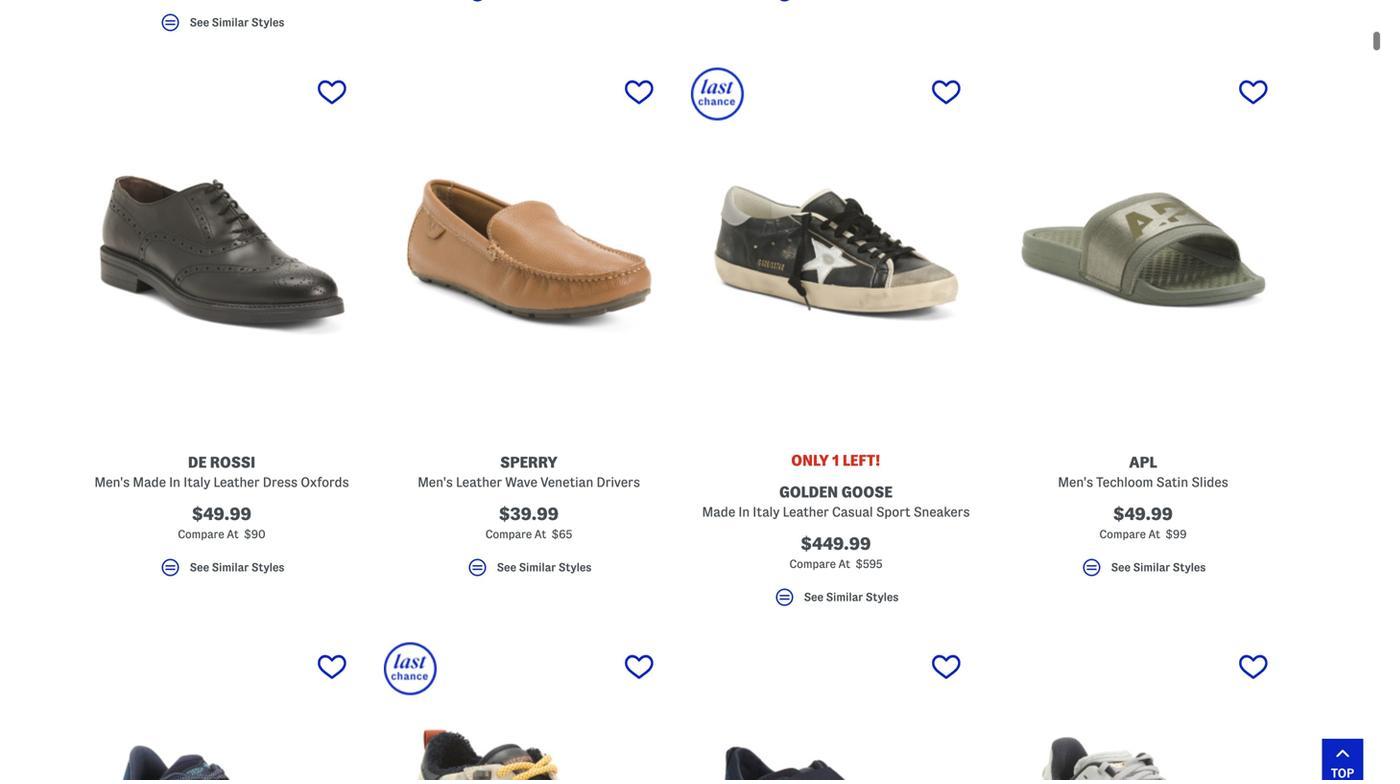 Task type: describe. For each thing, give the bounding box(es) containing it.
$595
[[856, 558, 883, 570]]

golden goose made in italy leather casual sport sneakers $449.99 compare at              $595 element
[[691, 68, 981, 618]]

see similar styles button for apl
[[999, 556, 1289, 588]]

leather inside the sperry men's leather wave venetian drivers
[[456, 475, 502, 490]]

see for apl
[[1112, 562, 1131, 574]]

men's made in italy leather dress oxfords image
[[77, 68, 367, 431]]

made in italy leather casual sport sneakers image
[[691, 68, 981, 431]]

drivers
[[597, 475, 640, 490]]

$90
[[244, 529, 266, 541]]

similar inside golden goose made in italy leather casual sport sneakers $449.99 compare at              $595 element
[[826, 592, 863, 604]]

styles inside golden goose made in italy leather casual sport sneakers $449.99 compare at              $595 element
[[866, 592, 899, 604]]

1
[[833, 452, 840, 469]]

$39.99 compare at              $65
[[486, 505, 572, 541]]

techloom
[[1097, 475, 1154, 490]]

$49.99 compare at              $90
[[178, 505, 266, 541]]

only 1 left!
[[791, 452, 881, 469]]

golden goose made in italy leather casual sport sneakers
[[702, 484, 970, 519]]

see similar styles button for sperry
[[384, 556, 674, 588]]

left!
[[843, 452, 881, 469]]

men's leather wave venetian drivers image
[[384, 68, 674, 431]]

apl
[[1130, 454, 1158, 471]]

in inside the de rossi men's made in italy leather dress oxfords
[[169, 475, 180, 490]]

only
[[791, 452, 829, 469]]

see inside golden goose made in italy leather casual sport sneakers $449.99 compare at              $595 element
[[804, 592, 824, 604]]

shadow original lifestyle sneakers image
[[384, 643, 674, 781]]

see similar styles inside $249.99 compare at              $450 element
[[190, 17, 285, 29]]

similar for de
[[212, 562, 249, 574]]

$99
[[1166, 529, 1187, 541]]

see similar styles button for de
[[77, 556, 367, 588]]

sneakers
[[914, 505, 970, 519]]

see similar styles for apl
[[1112, 562, 1206, 574]]

similar inside $249.99 compare at              $450 element
[[212, 17, 249, 29]]

apl men's techloom satin slides
[[1058, 454, 1229, 490]]

apl men's techloom satin slides $49.99 compare at              $99 element
[[999, 68, 1289, 588]]

see similar styles for sperry
[[497, 562, 592, 574]]

in inside 'golden goose made in italy leather casual sport sneakers'
[[739, 505, 750, 519]]

leather inside the de rossi men's made in italy leather dress oxfords
[[213, 475, 260, 490]]

$49.99 for apl
[[1114, 505, 1173, 524]]

golden
[[780, 484, 838, 501]]

$65
[[552, 529, 572, 541]]

men's u nebula sport casual shoes image
[[691, 643, 981, 781]]

sperry
[[500, 454, 558, 471]]

goose
[[842, 484, 893, 501]]

styles inside $249.99 compare at              $450 element
[[251, 17, 285, 29]]

de rossi men's made in italy leather dress oxfords
[[94, 454, 349, 490]]

$449.99 compare at              $595
[[790, 535, 883, 570]]

styles for de rossi
[[251, 562, 285, 574]]

oxfords
[[301, 475, 349, 490]]

made inside the de rossi men's made in italy leather dress oxfords
[[133, 475, 166, 490]]

dress
[[263, 475, 298, 490]]

$449.99
[[801, 535, 871, 553]]



Task type: vqa. For each thing, say whether or not it's contained in the screenshot.
ROSSI at the bottom
yes



Task type: locate. For each thing, give the bounding box(es) containing it.
compare down the techloom
[[1100, 529, 1146, 541]]

styles for apl
[[1173, 562, 1206, 574]]

2 men's from the left
[[418, 475, 453, 490]]

see similar styles
[[190, 17, 285, 29], [190, 562, 285, 574], [497, 562, 592, 574], [1112, 562, 1206, 574], [804, 592, 899, 604]]

compare down $449.99
[[790, 558, 836, 570]]

men's inside the sperry men's leather wave venetian drivers
[[418, 475, 453, 490]]

styles
[[251, 17, 285, 29], [251, 562, 285, 574], [559, 562, 592, 574], [1173, 562, 1206, 574], [866, 592, 899, 604]]

0 vertical spatial made
[[133, 475, 166, 490]]

compare inside $39.99 compare at              $65
[[486, 529, 532, 541]]

italy
[[183, 475, 210, 490], [753, 505, 780, 519]]

0 horizontal spatial leather
[[213, 475, 260, 490]]

see similar styles inside sperry men's leather wave venetian drivers $39.99 compare at              $65 'element'
[[497, 562, 592, 574]]

2 horizontal spatial men's
[[1058, 475, 1094, 490]]

see similar styles inside apl men's techloom satin slides $49.99 compare at              $99 element
[[1112, 562, 1206, 574]]

see
[[190, 17, 209, 29], [190, 562, 209, 574], [497, 562, 517, 574], [1112, 562, 1131, 574], [804, 592, 824, 604]]

2 horizontal spatial leather
[[783, 505, 829, 519]]

2 $49.99 from the left
[[1114, 505, 1173, 524]]

similar inside sperry men's leather wave venetian drivers $39.99 compare at              $65 'element'
[[519, 562, 556, 574]]

see inside de rossi men's made in italy leather dress oxfords $49.99 compare at              $90 element
[[190, 562, 209, 574]]

1 men's from the left
[[94, 475, 130, 490]]

styles for sperry
[[559, 562, 592, 574]]

venetian
[[541, 475, 594, 490]]

$249.99 compare at              $450 element
[[77, 0, 367, 43]]

leather down 'rossi'
[[213, 475, 260, 490]]

similar inside de rossi men's made in italy leather dress oxfords $49.99 compare at              $90 element
[[212, 562, 249, 574]]

sperry men's leather wave venetian drivers
[[418, 454, 640, 490]]

1 horizontal spatial made
[[702, 505, 736, 519]]

1 horizontal spatial italy
[[753, 505, 780, 519]]

3 men's from the left
[[1058, 475, 1094, 490]]

0 vertical spatial in
[[169, 475, 180, 490]]

1 horizontal spatial leather
[[456, 475, 502, 490]]

styles inside apl men's techloom satin slides $49.99 compare at              $99 element
[[1173, 562, 1206, 574]]

see similar styles inside de rossi men's made in italy leather dress oxfords $49.99 compare at              $90 element
[[190, 562, 285, 574]]

leather inside 'golden goose made in italy leather casual sport sneakers'
[[783, 505, 829, 519]]

$49.99 up '$90'
[[192, 505, 252, 524]]

leather left wave
[[456, 475, 502, 490]]

styles inside de rossi men's made in italy leather dress oxfords $49.99 compare at              $90 element
[[251, 562, 285, 574]]

1 $49.99 from the left
[[192, 505, 252, 524]]

$49.99 inside $49.99 compare at              $90
[[192, 505, 252, 524]]

wave
[[505, 475, 538, 490]]

$49.99 for de
[[192, 505, 252, 524]]

men's for $49.99
[[1058, 475, 1094, 490]]

made inside 'golden goose made in italy leather casual sport sneakers'
[[702, 505, 736, 519]]

italy inside 'golden goose made in italy leather casual sport sneakers'
[[753, 505, 780, 519]]

compare left '$90'
[[178, 529, 224, 541]]

men's
[[94, 475, 130, 490], [418, 475, 453, 490], [1058, 475, 1094, 490]]

$49.99
[[192, 505, 252, 524], [1114, 505, 1173, 524]]

de
[[188, 454, 207, 471]]

$39.99
[[499, 505, 559, 524]]

0 horizontal spatial italy
[[183, 475, 210, 490]]

compare for golden
[[790, 558, 836, 570]]

$49.99 down the techloom
[[1114, 505, 1173, 524]]

men's inside the de rossi men's made in italy leather dress oxfords
[[94, 475, 130, 490]]

styles inside sperry men's leather wave venetian drivers $39.99 compare at              $65 'element'
[[559, 562, 592, 574]]

slides
[[1192, 475, 1229, 490]]

de rossi men's made in italy leather dress oxfords $49.99 compare at              $90 element
[[77, 68, 367, 588]]

see similar styles inside golden goose made in italy leather casual sport sneakers $449.99 compare at              $595 element
[[804, 592, 899, 604]]

1 vertical spatial made
[[702, 505, 736, 519]]

see similar styles for de rossi
[[190, 562, 285, 574]]

0 vertical spatial italy
[[183, 475, 210, 490]]

compare down $39.99
[[486, 529, 532, 541]]

0 horizontal spatial made
[[133, 475, 166, 490]]

satin
[[1157, 475, 1189, 490]]

1 vertical spatial in
[[739, 505, 750, 519]]

italy down "golden"
[[753, 505, 780, 519]]

in
[[169, 475, 180, 490], [739, 505, 750, 519]]

0 horizontal spatial men's
[[94, 475, 130, 490]]

men's techloom satin slides image
[[999, 68, 1289, 431]]

compare inside $449.99 compare at              $595
[[790, 558, 836, 570]]

compare inside $49.99 compare at              $90
[[178, 529, 224, 541]]

see inside sperry men's leather wave venetian drivers $39.99 compare at              $65 'element'
[[497, 562, 517, 574]]

compare inside $49.99 compare at              $99
[[1100, 529, 1146, 541]]

leather
[[213, 475, 260, 490], [456, 475, 502, 490], [783, 505, 829, 519]]

see inside apl men's techloom satin slides $49.99 compare at              $99 element
[[1112, 562, 1131, 574]]

men's fresh foam 880 running sneakers image
[[77, 643, 367, 781]]

similar for sperry
[[519, 562, 556, 574]]

rossi
[[210, 454, 256, 471]]

leather down "golden"
[[783, 505, 829, 519]]

compare for de
[[178, 529, 224, 541]]

similar inside apl men's techloom satin slides $49.99 compare at              $99 element
[[1134, 562, 1171, 574]]

compare for apl
[[1100, 529, 1146, 541]]

compare for sperry
[[486, 529, 532, 541]]

made
[[133, 475, 166, 490], [702, 505, 736, 519]]

1 vertical spatial italy
[[753, 505, 780, 519]]

see similar styles button
[[77, 11, 367, 43], [77, 556, 367, 588], [384, 556, 674, 588], [999, 556, 1289, 588], [691, 586, 981, 618]]

see inside $249.99 compare at              $450 element
[[190, 17, 209, 29]]

men's for $39.99
[[418, 475, 453, 490]]

italy inside the de rossi men's made in italy leather dress oxfords
[[183, 475, 210, 490]]

1 horizontal spatial $49.99
[[1114, 505, 1173, 524]]

0 horizontal spatial $49.99
[[192, 505, 252, 524]]

$49.99 compare at              $99
[[1100, 505, 1187, 541]]

endorphin shift 3 high cushion running sneakers image
[[999, 643, 1289, 781]]

italy down de
[[183, 475, 210, 490]]

1 horizontal spatial men's
[[418, 475, 453, 490]]

casual
[[832, 505, 873, 519]]

similar
[[212, 17, 249, 29], [212, 562, 249, 574], [519, 562, 556, 574], [1134, 562, 1171, 574], [826, 592, 863, 604]]

see for de
[[190, 562, 209, 574]]

1 horizontal spatial in
[[739, 505, 750, 519]]

$49.99 inside $49.99 compare at              $99
[[1114, 505, 1173, 524]]

sport
[[876, 505, 911, 519]]

0 horizontal spatial in
[[169, 475, 180, 490]]

see for sperry
[[497, 562, 517, 574]]

sperry men's leather wave venetian drivers $39.99 compare at              $65 element
[[384, 68, 674, 588]]

men's inside apl men's techloom satin slides
[[1058, 475, 1094, 490]]

compare
[[178, 529, 224, 541], [486, 529, 532, 541], [1100, 529, 1146, 541], [790, 558, 836, 570]]

similar for apl
[[1134, 562, 1171, 574]]



